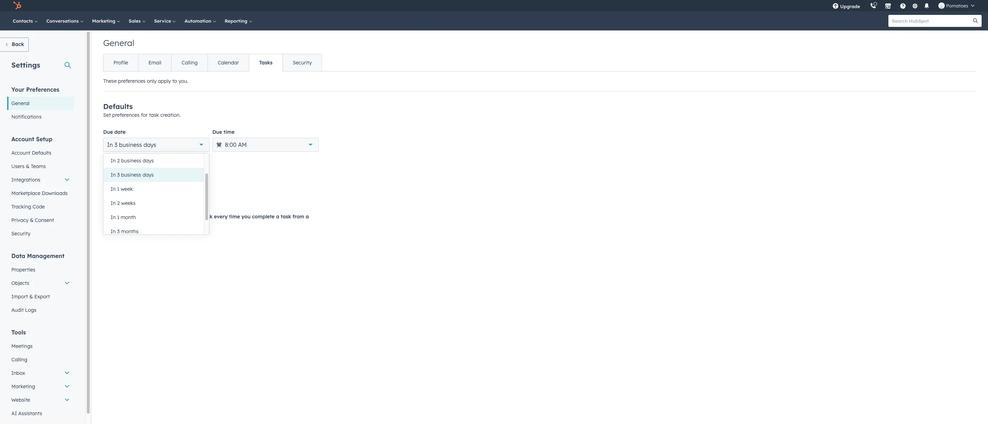 Task type: locate. For each thing, give the bounding box(es) containing it.
weeks
[[121, 200, 136, 207]]

in up no in the left of the page
[[111, 158, 116, 164]]

1 vertical spatial days
[[143, 158, 154, 164]]

general down your
[[11, 100, 30, 107]]

1 vertical spatial 3
[[117, 172, 120, 178]]

account up "users"
[[11, 150, 30, 156]]

objects
[[11, 280, 29, 287]]

follow-up tasks set preferences for follow-up reminders.
[[103, 190, 196, 206]]

0 horizontal spatial defaults
[[32, 150, 51, 156]]

days up in 2 business days button
[[144, 141, 156, 149]]

2 2 from the top
[[117, 200, 120, 207]]

1 left week
[[117, 186, 119, 193]]

in inside in 3 business days button
[[111, 172, 116, 178]]

downloads
[[42, 190, 68, 197]]

in left reminder
[[111, 172, 116, 178]]

business
[[119, 141, 142, 149], [121, 158, 141, 164], [121, 172, 141, 178]]

defaults inside account setup element
[[32, 150, 51, 156]]

account defaults
[[11, 150, 51, 156]]

defaults set preferences for task creation.
[[103, 102, 181, 118]]

set up due date at the top left of page
[[103, 112, 111, 118]]

notifications link
[[7, 110, 74, 124]]

no
[[107, 168, 115, 176]]

1
[[117, 186, 119, 193], [117, 215, 119, 221]]

0 vertical spatial security
[[293, 60, 312, 66]]

time up 8:00
[[224, 129, 235, 135]]

for
[[141, 112, 148, 118], [141, 200, 148, 206]]

meetings
[[11, 344, 33, 350]]

in 3 business days inside popup button
[[107, 141, 156, 149]]

1 vertical spatial calling link
[[7, 354, 74, 367]]

0 horizontal spatial security link
[[7, 227, 74, 241]]

0 vertical spatial preferences
[[118, 78, 145, 84]]

task left every on the left
[[202, 214, 213, 220]]

2 vertical spatial business
[[121, 172, 141, 178]]

3 left months
[[117, 229, 120, 235]]

2 for from the top
[[141, 200, 148, 206]]

these preferences only apply to you.
[[103, 78, 188, 84]]

account for account setup
[[11, 136, 34, 143]]

1 horizontal spatial security link
[[283, 54, 322, 71]]

2 inside button
[[117, 158, 120, 164]]

security inside account setup element
[[11, 231, 30, 237]]

account up account defaults
[[11, 136, 34, 143]]

ai
[[11, 411, 17, 417]]

in inside in 3 months button
[[111, 229, 116, 235]]

navigation
[[103, 54, 322, 72]]

1 horizontal spatial a
[[276, 214, 279, 220]]

in
[[107, 141, 113, 149], [111, 158, 116, 164], [111, 172, 116, 178], [111, 186, 116, 193], [111, 200, 116, 207], [111, 215, 116, 221], [111, 229, 116, 235]]

up
[[129, 190, 138, 199], [165, 200, 171, 206], [194, 214, 201, 220]]

preferences down the follow-
[[112, 200, 140, 206]]

business for in 3 business days button
[[121, 172, 141, 178]]

business for in 2 business days button
[[121, 158, 141, 164]]

in inside in 2 weeks button
[[111, 200, 116, 207]]

general inside general link
[[11, 100, 30, 107]]

2 horizontal spatial a
[[306, 214, 309, 220]]

business up reminder
[[121, 158, 141, 164]]

in 2 business days
[[111, 158, 154, 164]]

1 vertical spatial calling
[[11, 357, 27, 363]]

1 vertical spatial for
[[141, 200, 148, 206]]

users & teams
[[11, 163, 46, 170]]

in inside in 1 month button
[[111, 215, 116, 221]]

in down get
[[111, 229, 116, 235]]

list box containing in 2 business days
[[104, 154, 209, 239]]

sales
[[129, 18, 142, 24]]

preferences
[[26, 86, 59, 93]]

task left creation.
[[149, 112, 159, 118]]

task inside 'defaults set preferences for task creation.'
[[149, 112, 159, 118]]

a left 'follow'
[[174, 214, 177, 220]]

days
[[144, 141, 156, 149], [143, 158, 154, 164], [143, 172, 154, 178]]

calling for the left calling link
[[11, 357, 27, 363]]

1 set from the top
[[103, 112, 111, 118]]

upgrade image
[[833, 3, 839, 10]]

for down the tasks
[[141, 200, 148, 206]]

1 due from the left
[[103, 129, 113, 135]]

set
[[103, 112, 111, 118], [103, 200, 111, 206]]

you
[[242, 214, 251, 220]]

create
[[157, 214, 172, 220]]

defaults up date at the top of the page
[[103, 102, 133, 111]]

your
[[11, 86, 24, 93]]

2 vertical spatial up
[[194, 214, 201, 220]]

calling inside navigation
[[182, 60, 198, 66]]

general
[[103, 38, 134, 48], [11, 100, 30, 107]]

3 right no in the left of the page
[[117, 172, 120, 178]]

menu
[[828, 0, 980, 11]]

0 horizontal spatial security
[[11, 231, 30, 237]]

in inside in 2 business days button
[[111, 158, 116, 164]]

a right complete
[[276, 214, 279, 220]]

1 horizontal spatial up
[[165, 200, 171, 206]]

1 horizontal spatial defaults
[[103, 102, 133, 111]]

assistants
[[18, 411, 42, 417]]

task left from
[[281, 214, 291, 220]]

1 vertical spatial preferences
[[112, 112, 140, 118]]

inbox button
[[7, 367, 74, 380]]

you.
[[179, 78, 188, 84]]

2 horizontal spatial task
[[281, 214, 291, 220]]

ai assistants
[[11, 411, 42, 417]]

1 horizontal spatial calling
[[182, 60, 198, 66]]

back
[[12, 41, 24, 48]]

0 vertical spatial security link
[[283, 54, 322, 71]]

marketing left sales at the top of page
[[92, 18, 117, 24]]

& for export
[[29, 294, 33, 300]]

pomatoes
[[946, 3, 968, 9]]

1 vertical spatial security
[[11, 231, 30, 237]]

0 vertical spatial business
[[119, 141, 142, 149]]

marketing button
[[7, 380, 74, 394]]

2 vertical spatial days
[[143, 172, 154, 178]]

hubspot image
[[13, 1, 21, 10]]

2 set from the top
[[103, 200, 111, 206]]

calling link
[[171, 54, 208, 71], [7, 354, 74, 367]]

task
[[149, 112, 159, 118], [202, 214, 213, 220], [281, 214, 291, 220]]

in 3 business days down in 2 business days at the top left of page
[[111, 172, 154, 178]]

date
[[114, 129, 126, 135]]

Search HubSpot search field
[[889, 15, 975, 27]]

1 vertical spatial account
[[11, 150, 30, 156]]

data management
[[11, 253, 64, 260]]

2 vertical spatial &
[[29, 294, 33, 300]]

import
[[11, 294, 28, 300]]

business down in 2 business days at the top left of page
[[121, 172, 141, 178]]

properties link
[[7, 263, 74, 277]]

apply
[[158, 78, 171, 84]]

2 for business
[[117, 158, 120, 164]]

0 horizontal spatial calling
[[11, 357, 27, 363]]

1 vertical spatial set
[[103, 200, 111, 206]]

2 a from the left
[[276, 214, 279, 220]]

& inside data management 'element'
[[29, 294, 33, 300]]

2 inside button
[[117, 200, 120, 207]]

general up 'profile'
[[103, 38, 134, 48]]

1 vertical spatial time
[[229, 214, 240, 220]]

follow
[[178, 214, 193, 220]]

in inside in 1 week button
[[111, 186, 116, 193]]

a
[[174, 214, 177, 220], [276, 214, 279, 220], [306, 214, 309, 220]]

help image
[[900, 3, 906, 10]]

0 vertical spatial defaults
[[103, 102, 133, 111]]

marketing
[[92, 18, 117, 24], [11, 384, 35, 390]]

tasks
[[140, 190, 159, 199]]

only
[[147, 78, 156, 84]]

tracking code link
[[7, 200, 74, 214]]

search button
[[970, 15, 982, 27]]

1 for week
[[117, 186, 119, 193]]

business up in 2 business days at the top left of page
[[119, 141, 142, 149]]

audit logs link
[[7, 304, 74, 317]]

0 vertical spatial &
[[26, 163, 29, 170]]

& left export
[[29, 294, 33, 300]]

calling link down meetings
[[7, 354, 74, 367]]

creation.
[[160, 112, 181, 118]]

for left creation.
[[141, 112, 148, 118]]

up up create at left
[[165, 200, 171, 206]]

help button
[[897, 0, 909, 11]]

1 up list
[[117, 215, 119, 221]]

0 vertical spatial time
[[224, 129, 235, 135]]

in 2 weeks
[[111, 200, 136, 207]]

2 up no reminder
[[117, 158, 120, 164]]

get prompted to create a follow up task every time you complete a task from a list view
[[115, 214, 309, 229]]

days inside popup button
[[144, 141, 156, 149]]

0 horizontal spatial a
[[174, 214, 177, 220]]

0 vertical spatial 1
[[117, 186, 119, 193]]

1 vertical spatial in 3 business days
[[111, 172, 154, 178]]

a right from
[[306, 214, 309, 220]]

in for in 1 month button
[[111, 215, 116, 221]]

time left you
[[229, 214, 240, 220]]

1 vertical spatial business
[[121, 158, 141, 164]]

0 vertical spatial days
[[144, 141, 156, 149]]

calling inside tools element
[[11, 357, 27, 363]]

menu item
[[865, 0, 867, 11]]

in up list
[[111, 215, 116, 221]]

marketing up website
[[11, 384, 35, 390]]

data
[[11, 253, 25, 260]]

2 account from the top
[[11, 150, 30, 156]]

1 vertical spatial 1
[[117, 215, 119, 221]]

defaults up users & teams link
[[32, 150, 51, 156]]

1 vertical spatial marketing
[[11, 384, 35, 390]]

in 3 business days
[[107, 141, 156, 149], [111, 172, 154, 178]]

follow-
[[103, 190, 129, 199]]

email
[[148, 60, 161, 66]]

3 for in 3 months button
[[117, 229, 120, 235]]

in 3 business days up in 2 business days at the top left of page
[[107, 141, 156, 149]]

1 vertical spatial defaults
[[32, 150, 51, 156]]

1 horizontal spatial security
[[293, 60, 312, 66]]

1 vertical spatial to
[[150, 214, 155, 220]]

2 vertical spatial 3
[[117, 229, 120, 235]]

1 horizontal spatial to
[[172, 78, 177, 84]]

0 vertical spatial calling
[[182, 60, 198, 66]]

properties
[[11, 267, 35, 273]]

0 horizontal spatial to
[[150, 214, 155, 220]]

0 vertical spatial up
[[129, 190, 138, 199]]

security
[[293, 60, 312, 66], [11, 231, 30, 237]]

no reminder button
[[103, 165, 210, 179]]

reminder
[[103, 156, 127, 162]]

calling up inbox
[[11, 357, 27, 363]]

calling up you. on the top of page
[[182, 60, 198, 66]]

to left you. on the top of page
[[172, 78, 177, 84]]

1 vertical spatial &
[[30, 217, 33, 224]]

0 horizontal spatial general
[[11, 100, 30, 107]]

0 vertical spatial to
[[172, 78, 177, 84]]

tyler black image
[[939, 2, 945, 9]]

1 vertical spatial general
[[11, 100, 30, 107]]

0 vertical spatial in 3 business days
[[107, 141, 156, 149]]

1 account from the top
[[11, 136, 34, 143]]

up right 'follow'
[[194, 214, 201, 220]]

2 due from the left
[[212, 129, 222, 135]]

time
[[224, 129, 235, 135], [229, 214, 240, 220]]

days down in 2 business days button
[[143, 172, 154, 178]]

0 vertical spatial 2
[[117, 158, 120, 164]]

preferences left only
[[118, 78, 145, 84]]

1 horizontal spatial general
[[103, 38, 134, 48]]

list box
[[104, 154, 209, 239]]

in 2 weeks button
[[104, 196, 204, 211]]

in down due date at the top left of page
[[107, 141, 113, 149]]

tasks
[[259, 60, 273, 66]]

0 horizontal spatial due
[[103, 129, 113, 135]]

0 horizontal spatial marketing
[[11, 384, 35, 390]]

1 vertical spatial 2
[[117, 200, 120, 207]]

notifications image
[[924, 3, 930, 10]]

0 vertical spatial set
[[103, 112, 111, 118]]

users
[[11, 163, 24, 170]]

account
[[11, 136, 34, 143], [11, 150, 30, 156]]

data management element
[[7, 252, 74, 317]]

preferences up date at the top of the page
[[112, 112, 140, 118]]

2 1 from the top
[[117, 215, 119, 221]]

tracking
[[11, 204, 31, 210]]

account setup element
[[7, 135, 74, 241]]

days up no reminder "popup button"
[[143, 158, 154, 164]]

2 down the follow-
[[117, 200, 120, 207]]

due for due time
[[212, 129, 222, 135]]

1 1 from the top
[[117, 186, 119, 193]]

0 horizontal spatial calling link
[[7, 354, 74, 367]]

1 for from the top
[[141, 112, 148, 118]]

1 horizontal spatial calling link
[[171, 54, 208, 71]]

in left week
[[111, 186, 116, 193]]

& for teams
[[26, 163, 29, 170]]

preferences inside 'defaults set preferences for task creation.'
[[112, 112, 140, 118]]

3 for in 3 business days button
[[117, 172, 120, 178]]

set down the follow-
[[103, 200, 111, 206]]

defaults inside 'defaults set preferences for task creation.'
[[103, 102, 133, 111]]

in down the follow-
[[111, 200, 116, 207]]

8:00
[[225, 141, 237, 149]]

calling link up you. on the top of page
[[171, 54, 208, 71]]

0 vertical spatial for
[[141, 112, 148, 118]]

due
[[103, 129, 113, 135], [212, 129, 222, 135]]

pomatoes button
[[934, 0, 979, 11]]

0 vertical spatial marketing
[[92, 18, 117, 24]]

2 vertical spatial preferences
[[112, 200, 140, 206]]

in 3 business days button
[[103, 138, 210, 152]]

up up weeks
[[129, 190, 138, 199]]

in 1 month button
[[104, 211, 204, 225]]

& right "users"
[[26, 163, 29, 170]]

to left create at left
[[150, 214, 155, 220]]

0 vertical spatial account
[[11, 136, 34, 143]]

& for consent
[[30, 217, 33, 224]]

1 2 from the top
[[117, 158, 120, 164]]

reminders.
[[172, 200, 196, 206]]

& right "privacy"
[[30, 217, 33, 224]]

in for in 3 business days button
[[111, 172, 116, 178]]

0 horizontal spatial task
[[149, 112, 159, 118]]

3 down due date at the top left of page
[[114, 141, 117, 149]]

1 horizontal spatial due
[[212, 129, 222, 135]]

0 vertical spatial 3
[[114, 141, 117, 149]]

2 horizontal spatial up
[[194, 214, 201, 220]]

marketing inside button
[[11, 384, 35, 390]]

import & export link
[[7, 290, 74, 304]]

settings image
[[912, 3, 918, 9]]



Task type: describe. For each thing, give the bounding box(es) containing it.
month
[[121, 215, 136, 221]]

in 3 months button
[[104, 225, 204, 239]]

teams
[[31, 163, 46, 170]]

preferences inside follow-up tasks set preferences for follow-up reminders.
[[112, 200, 140, 206]]

0 vertical spatial calling link
[[171, 54, 208, 71]]

import & export
[[11, 294, 50, 300]]

conversations
[[46, 18, 80, 24]]

privacy
[[11, 217, 29, 224]]

marketplace downloads link
[[7, 187, 74, 200]]

users & teams link
[[7, 160, 74, 173]]

account setup
[[11, 136, 52, 143]]

due date
[[103, 129, 126, 135]]

list
[[115, 222, 122, 229]]

website
[[11, 398, 30, 404]]

0 horizontal spatial up
[[129, 190, 138, 199]]

profile link
[[104, 54, 138, 71]]

your preferences element
[[7, 86, 74, 124]]

settings link
[[911, 2, 919, 9]]

for inside 'defaults set preferences for task creation.'
[[141, 112, 148, 118]]

reporting link
[[220, 11, 257, 30]]

tasks link
[[249, 54, 283, 71]]

security inside navigation
[[293, 60, 312, 66]]

1 horizontal spatial marketing
[[92, 18, 117, 24]]

months
[[121, 229, 139, 235]]

conversations link
[[42, 11, 88, 30]]

contacts link
[[9, 11, 42, 30]]

meetings link
[[7, 340, 74, 354]]

inbox
[[11, 371, 25, 377]]

reminder
[[117, 168, 141, 176]]

export
[[34, 294, 50, 300]]

due time
[[212, 129, 235, 135]]

in 3 months
[[111, 229, 139, 235]]

no reminder
[[107, 168, 141, 176]]

in 3 business days button
[[104, 168, 204, 182]]

calling icon button
[[867, 1, 879, 10]]

back link
[[0, 38, 29, 52]]

reporting
[[225, 18, 249, 24]]

1 vertical spatial security link
[[7, 227, 74, 241]]

notifications
[[11, 114, 42, 120]]

upgrade
[[840, 4, 860, 9]]

1 for month
[[117, 215, 119, 221]]

website button
[[7, 394, 74, 407]]

integrations button
[[7, 173, 74, 187]]

every
[[214, 214, 228, 220]]

am
[[238, 141, 247, 149]]

in 3 business days inside button
[[111, 172, 154, 178]]

marketing link
[[88, 11, 124, 30]]

ai assistants link
[[7, 407, 74, 421]]

privacy & consent link
[[7, 214, 74, 227]]

tracking code
[[11, 204, 45, 210]]

search image
[[973, 18, 978, 23]]

in 1 month
[[111, 215, 136, 221]]

audit logs
[[11, 307, 36, 314]]

privacy & consent
[[11, 217, 54, 224]]

week
[[121, 186, 133, 193]]

marketplaces button
[[881, 0, 896, 11]]

2 for weeks
[[117, 200, 120, 207]]

your preferences
[[11, 86, 59, 93]]

time inside get prompted to create a follow up task every time you complete a task from a list view
[[229, 214, 240, 220]]

calendar link
[[208, 54, 249, 71]]

1 vertical spatial up
[[165, 200, 171, 206]]

in for in 2 weeks button
[[111, 200, 116, 207]]

integrations
[[11, 177, 40, 183]]

marketplaces image
[[885, 3, 891, 10]]

to inside get prompted to create a follow up task every time you complete a task from a list view
[[150, 214, 155, 220]]

for inside follow-up tasks set preferences for follow-up reminders.
[[141, 200, 148, 206]]

settings
[[11, 61, 40, 70]]

general link
[[7, 97, 74, 110]]

in for in 1 week button
[[111, 186, 116, 193]]

set inside follow-up tasks set preferences for follow-up reminders.
[[103, 200, 111, 206]]

tools element
[[7, 329, 74, 425]]

up inside get prompted to create a follow up task every time you complete a task from a list view
[[194, 214, 201, 220]]

1 horizontal spatial task
[[202, 214, 213, 220]]

view
[[123, 222, 134, 229]]

calling for topmost calling link
[[182, 60, 198, 66]]

calling icon image
[[870, 3, 877, 9]]

in for in 2 business days button
[[111, 158, 116, 164]]

email link
[[138, 54, 171, 71]]

in for in 3 months button
[[111, 229, 116, 235]]

in 1 week button
[[104, 182, 204, 196]]

account for account defaults
[[11, 150, 30, 156]]

contacts
[[13, 18, 34, 24]]

days for in 2 business days button
[[143, 158, 154, 164]]

get
[[115, 214, 123, 220]]

menu containing pomatoes
[[828, 0, 980, 11]]

in 2 business days button
[[104, 154, 204, 168]]

objects button
[[7, 277, 74, 290]]

these
[[103, 78, 117, 84]]

0 vertical spatial general
[[103, 38, 134, 48]]

days for in 3 business days button
[[143, 172, 154, 178]]

security link inside navigation
[[283, 54, 322, 71]]

hubspot link
[[9, 1, 27, 10]]

calendar
[[218, 60, 239, 66]]

in inside in 3 business days popup button
[[107, 141, 113, 149]]

set inside 'defaults set preferences for task creation.'
[[103, 112, 111, 118]]

consent
[[35, 217, 54, 224]]

prompted
[[125, 214, 149, 220]]

3 inside popup button
[[114, 141, 117, 149]]

3 a from the left
[[306, 214, 309, 220]]

1 a from the left
[[174, 214, 177, 220]]

tools
[[11, 329, 26, 337]]

due for due date
[[103, 129, 113, 135]]

business inside popup button
[[119, 141, 142, 149]]

navigation containing profile
[[103, 54, 322, 72]]

marketplace downloads
[[11, 190, 68, 197]]

management
[[27, 253, 64, 260]]

notifications button
[[921, 0, 933, 11]]

code
[[33, 204, 45, 210]]

logs
[[25, 307, 36, 314]]

service link
[[150, 11, 180, 30]]



Task type: vqa. For each thing, say whether or not it's contained in the screenshot.
About for Take ownership of your website
no



